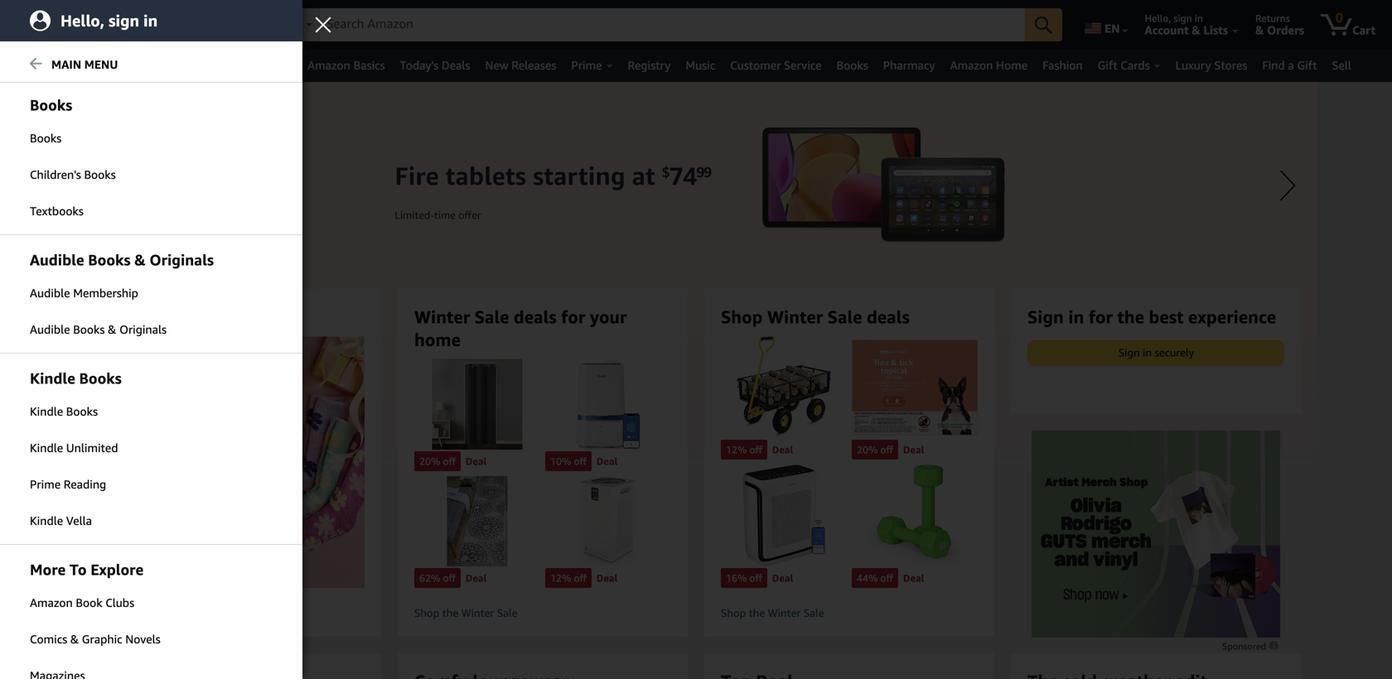 Task type: describe. For each thing, give the bounding box(es) containing it.
hello, inside navigation navigation
[[1145, 12, 1171, 24]]

16% off
[[726, 573, 762, 584]]

sign in securely link
[[1028, 341, 1284, 365]]

kindle for kindle vella
[[30, 514, 63, 528]]

62% off
[[419, 573, 456, 584]]

location
[[170, 23, 214, 37]]

stores
[[1214, 58, 1247, 72]]

deal for joydeco door curtain closet door, closet curtain for open closet, closet curtains for bedroom closet door, door curtains for doorways privacy bedroom(40wx78l) image
[[466, 456, 487, 467]]

shop now
[[108, 607, 156, 620]]

more
[[30, 561, 66, 579]]

none submit inside search box
[[1025, 8, 1063, 41]]

originals
[[119, 323, 167, 336]]

kindle books link
[[0, 394, 302, 429]]

account & lists
[[1145, 23, 1228, 37]]

amazon for amazon book clubs
[[30, 596, 73, 610]]

new releases link
[[478, 54, 564, 77]]

comics & graphic novels link
[[0, 622, 302, 657]]

fashion
[[1043, 58, 1083, 72]]

prime reading link
[[0, 467, 302, 502]]

vevor steel garden cart, heavy duty 900 lbs capacity, with removable mesh sides to convert into flatbed, utility metal wagon with 180° rotating handle and 10 in tires, perfect for farm, yard image
[[721, 337, 847, 439]]

book
[[76, 596, 102, 610]]

to for explore
[[70, 561, 87, 579]]

main
[[51, 58, 81, 71]]

amazon for amazon home
[[950, 58, 993, 72]]

kindle
[[30, 370, 75, 387]]

pharmacy
[[883, 58, 935, 72]]

registry
[[628, 58, 671, 72]]

1 deals from the left
[[254, 307, 297, 327]]

20% for amazon basics flea and tick topical treatment for small dogs (5 -22 pounds), 6 count (previously solimo) 'image'
[[857, 444, 878, 456]]

explore
[[91, 561, 144, 579]]

& for graphic
[[70, 633, 79, 646]]

amazon basics link
[[300, 54, 393, 77]]

the for shop winter sale deals
[[749, 607, 765, 620]]

shop the winter sale for shop winter sale deals
[[721, 607, 824, 620]]

deal for rugshop modern floral circles design for living room,bedroom,home office,kitchen non shedding runner rug 2' x 7' 2" gray 'image'
[[466, 573, 487, 584]]

off for 'kenmore pm3020 air purifiers with h13 true hepa filter, covers up to 1500 sq.foot, 24db silentclean 3-stage hepa filtration system, 5 speeds for home large room, kitchens & bedroom' image
[[574, 573, 587, 584]]

audible membership
[[30, 286, 138, 300]]

shop the winter sale link for winter sale deals for your home
[[414, 607, 671, 621]]

winter sale deals for your home
[[414, 307, 627, 350]]

kindle vella
[[30, 514, 92, 528]]

kindle for kindle books
[[30, 405, 63, 418]]

today's deals
[[400, 58, 470, 72]]

gift cards link
[[1090, 54, 1168, 77]]

basics
[[353, 58, 385, 72]]

cap barbell neoprene dumbbell weights, 8 lb pair, shamrock image
[[852, 465, 978, 567]]

amazon book clubs link
[[0, 586, 302, 621]]

prime reading
[[30, 478, 106, 491]]

sign for sign in securely
[[1119, 346, 1140, 359]]

44%
[[857, 573, 878, 584]]

sponsored link
[[1222, 639, 1280, 655]]

securely
[[1155, 346, 1194, 359]]

find a gift link
[[1255, 54, 1325, 77]]

deals inside winter sale deals for your home
[[514, 307, 557, 327]]

all button
[[9, 50, 58, 82]]

deal for cap barbell neoprene dumbbell weights, 8 lb pair, shamrock image
[[903, 573, 924, 584]]

0 vertical spatial books
[[30, 96, 72, 114]]

en link
[[1075, 4, 1136, 46]]

registry link
[[620, 54, 678, 77]]

shop winter sale deals image
[[79, 337, 393, 588]]

joydeco door curtain closet door, closet curtain for open closet, closet curtains for bedroom closet door, door curtains for doorways privacy bedroom(40wx78l) image
[[414, 359, 540, 450]]

home
[[996, 58, 1028, 72]]

orders
[[1267, 23, 1304, 37]]

10% off
[[550, 456, 587, 467]]

0 horizontal spatial sign
[[109, 11, 139, 30]]

clubs
[[105, 596, 134, 610]]

medical care
[[65, 58, 132, 72]]

books for audible books & originals
[[73, 323, 105, 336]]

deals
[[442, 58, 470, 72]]

today's
[[400, 58, 439, 72]]

a
[[1288, 58, 1294, 72]]

shop down 62%
[[414, 607, 439, 620]]

medical care link
[[58, 54, 150, 77]]

audible books & originals
[[30, 323, 167, 336]]

for inside winter sale deals for your home
[[561, 307, 585, 327]]

12% for vevor steel garden cart, heavy duty 900 lbs capacity, with removable mesh sides to convert into flatbed, utility metal wagon with 180° rotating handle and 10 in tires, perfect for farm, yard image
[[726, 444, 747, 456]]

shop down membership on the top of page
[[108, 307, 150, 327]]

1 gift from the left
[[1098, 58, 1118, 72]]

cards
[[1121, 58, 1150, 72]]

leave feedback on sponsored ad element
[[1222, 641, 1280, 652]]

children's books
[[30, 168, 116, 181]]

comics
[[30, 633, 67, 646]]

customer service
[[730, 58, 822, 72]]

kindle unlimited link
[[0, 431, 302, 466]]

hello, sign in inside navigation navigation
[[1145, 12, 1203, 24]]

mahwah
[[187, 12, 225, 24]]

shop the winter sale link for shop winter sale deals
[[721, 607, 978, 621]]

off for cap barbell neoprene dumbbell weights, 8 lb pair, shamrock image
[[880, 573, 893, 584]]

luxury stores
[[1176, 58, 1247, 72]]

amazon home
[[950, 58, 1028, 72]]

deal for the 'levoit air purifiers for home large room up to 1900 ft² in 1 hr with washable filters, air quality monitor, smart wifi, hepa filter captures allergies, pet hair, smoke, pollen in bedroom, vital 200s' "image"
[[772, 573, 793, 584]]

today's deals link
[[393, 54, 478, 77]]

music link
[[678, 54, 723, 77]]

delivering to mahwah 07430 update location
[[127, 12, 257, 37]]

deal for 'kenmore pm3020 air purifiers with h13 true hepa filter, covers up to 1500 sq.foot, 24db silentclean 3-stage hepa filtration system, 5 speeds for home large room, kitchens & bedroom' image
[[597, 573, 618, 584]]

off for vevor steel garden cart, heavy duty 900 lbs capacity, with removable mesh sides to convert into flatbed, utility metal wagon with 180° rotating handle and 10 in tires, perfect for farm, yard image
[[750, 444, 762, 456]]

more to explore
[[30, 561, 144, 579]]

deal for amazon basics flea and tick topical treatment for small dogs (5 -22 pounds), 6 count (previously solimo) 'image'
[[903, 444, 924, 456]]

pharmacy link
[[876, 54, 943, 77]]

main menu
[[51, 58, 118, 71]]

fashion link
[[1035, 54, 1090, 77]]

20% off for amazon basics flea and tick topical treatment for small dogs (5 -22 pounds), 6 count (previously solimo) 'image'
[[857, 444, 893, 456]]

find
[[1262, 58, 1285, 72]]

membership
[[73, 286, 138, 300]]

new releases
[[485, 58, 556, 72]]

kindle vella link
[[0, 504, 302, 539]]



Task type: locate. For each thing, give the bounding box(es) containing it.
& right comics
[[70, 633, 79, 646]]

1 horizontal spatial to
[[175, 12, 185, 24]]

shop winter sale deals up vevor steel garden cart, heavy duty 900 lbs capacity, with removable mesh sides to convert into flatbed, utility metal wagon with 180° rotating handle and 10 in tires, perfect for farm, yard image
[[721, 307, 910, 327]]

10%
[[550, 456, 571, 467]]

kindle books
[[30, 370, 122, 387]]

amazon book clubs
[[30, 596, 134, 610]]

deal right 62% off on the bottom left
[[466, 573, 487, 584]]

0 horizontal spatial 12%
[[550, 573, 571, 584]]

2 shop the winter sale link from the left
[[721, 607, 978, 621]]

1 vertical spatial prime
[[30, 478, 61, 491]]

16%
[[726, 573, 747, 584]]

books right service
[[837, 58, 868, 72]]

0 horizontal spatial deals
[[254, 307, 297, 327]]

amazon image
[[15, 15, 95, 40]]

books up membership on the top of page
[[88, 251, 131, 269]]

12% down 'kenmore pm3020 air purifiers with h13 true hepa filter, covers up to 1500 sq.foot, 24db silentclean 3-stage hepa filtration system, 5 speeds for home large room, kitchens & bedroom' image
[[550, 573, 571, 584]]

update
[[127, 23, 167, 37]]

1 vertical spatial books
[[88, 251, 131, 269]]

audible down audible
[[30, 286, 70, 300]]

Search Amazon text field
[[320, 9, 1025, 41]]

none search field inside navigation navigation
[[277, 8, 1063, 43]]

1 vertical spatial kindle
[[30, 441, 63, 455]]

books for kindle books
[[66, 405, 98, 418]]

1 audible from the top
[[30, 286, 70, 300]]

fire tablets starting at $74.99. limited-time offer. image
[[75, 82, 1318, 579]]

unlimited
[[66, 441, 118, 455]]

sell
[[1332, 58, 1351, 72]]

1 shop the winter sale from the left
[[414, 607, 518, 620]]

books up children's
[[30, 131, 62, 145]]

account
[[1145, 23, 1189, 37]]

shop winter sale deals
[[108, 307, 297, 327], [721, 307, 910, 327]]

& left orders
[[1256, 23, 1264, 37]]

books right children's
[[84, 168, 116, 181]]

comics & graphic novels
[[30, 633, 161, 646]]

44% off
[[857, 573, 893, 584]]

off for levoit 4l smart cool mist humidifier for home bedroom with essential oils, customize humidity for baby & plants, app & voice control, schedule, timer, last up to 40hrs, whisper quiet, handle design image
[[574, 456, 587, 467]]

off right 10%
[[574, 456, 587, 467]]

1 shop the winter sale link from the left
[[414, 607, 671, 621]]

children's books link
[[0, 157, 302, 192]]

1 vertical spatial audible
[[30, 323, 70, 336]]

to inside delivering to mahwah 07430 update location
[[175, 12, 185, 24]]

2 vertical spatial kindle
[[30, 514, 63, 528]]

20%
[[857, 444, 878, 456], [419, 456, 440, 467]]

novels
[[125, 633, 161, 646]]

deal down 'kenmore pm3020 air purifiers with h13 true hepa filter, covers up to 1500 sq.foot, 24db silentclean 3-stage hepa filtration system, 5 speeds for home large room, kitchens & bedroom' image
[[597, 573, 618, 584]]

off right 44%
[[880, 573, 893, 584]]

off down joydeco door curtain closet door, closet curtain for open closet, closet curtains for bedroom closet door, door curtains for doorways privacy bedroom(40wx78l) image
[[443, 456, 456, 467]]

releases
[[512, 58, 556, 72]]

20% down joydeco door curtain closet door, closet curtain for open closet, closet curtains for bedroom closet door, door curtains for doorways privacy bedroom(40wx78l) image
[[419, 456, 440, 467]]

20% for joydeco door curtain closet door, closet curtain for open closet, closet curtains for bedroom closet door, door curtains for doorways privacy bedroom(40wx78l) image
[[419, 456, 440, 467]]

1 shop winter sale deals from the left
[[108, 307, 297, 327]]

1 horizontal spatial gift
[[1297, 58, 1317, 72]]

12% down vevor steel garden cart, heavy duty 900 lbs capacity, with removable mesh sides to convert into flatbed, utility metal wagon with 180° rotating handle and 10 in tires, perfect for farm, yard image
[[726, 444, 747, 456]]

the for winter sale deals for your home
[[442, 607, 458, 620]]

1 vertical spatial to
[[70, 561, 87, 579]]

1 horizontal spatial 12% off
[[726, 444, 762, 456]]

1 horizontal spatial sign
[[1174, 12, 1192, 24]]

kenmore pm3020 air purifiers with h13 true hepa filter, covers up to 1500 sq.foot, 24db silentclean 3-stage hepa filtration system, 5 speeds for home large room, kitchens & bedroom image
[[545, 476, 671, 567]]

1 horizontal spatial hello, sign in
[[1145, 12, 1203, 24]]

20% down amazon basics flea and tick topical treatment for small dogs (5 -22 pounds), 6 count (previously solimo) 'image'
[[857, 444, 878, 456]]

deal right 16% off on the bottom right of the page
[[772, 573, 793, 584]]

best
[[1149, 307, 1184, 327]]

books for audible books & originals
[[88, 251, 131, 269]]

sign in securely
[[1119, 346, 1194, 359]]

books down all at top
[[30, 96, 72, 114]]

shop
[[108, 307, 150, 327], [721, 307, 763, 327], [108, 607, 133, 620], [414, 607, 439, 620], [721, 607, 746, 620]]

1 vertical spatial books link
[[0, 121, 302, 156]]

12% off down 'kenmore pm3020 air purifiers with h13 true hepa filter, covers up to 1500 sq.foot, 24db silentclean 3-stage hepa filtration system, 5 speeds for home large room, kitchens & bedroom' image
[[550, 573, 587, 584]]

the down 16% off on the bottom right of the page
[[749, 607, 765, 620]]

shop the winter sale for winter sale deals for your home
[[414, 607, 518, 620]]

0 vertical spatial 12% off
[[726, 444, 762, 456]]

books link right service
[[829, 54, 876, 77]]

audible membership link
[[0, 276, 302, 311]]

2 shop the winter sale from the left
[[721, 607, 824, 620]]

books for children's books
[[84, 168, 116, 181]]

0 horizontal spatial to
[[70, 561, 87, 579]]

1 horizontal spatial shop winter sale deals
[[721, 307, 910, 327]]

shop the winter sale link
[[414, 607, 671, 621], [721, 607, 978, 621]]

delivering
[[127, 12, 172, 24]]

kindle down the kindle books
[[30, 441, 63, 455]]

gift right a
[[1297, 58, 1317, 72]]

off for the 'levoit air purifiers for home large room up to 1900 ft² in 1 hr with washable filters, air quality monitor, smart wifi, hepa filter captures allergies, pet hair, smoke, pollen in bedroom, vital 200s' "image"
[[750, 573, 762, 584]]

deal right 44% off
[[903, 573, 924, 584]]

0 vertical spatial sign
[[1028, 307, 1064, 327]]

sale inside winter sale deals for your home
[[475, 307, 509, 327]]

amazon
[[308, 58, 350, 72], [950, 58, 993, 72], [30, 596, 73, 610]]

sign in for the best experience
[[1028, 307, 1276, 327]]

main content containing shop winter sale deals
[[0, 82, 1392, 680]]

0 vertical spatial prime
[[571, 58, 602, 72]]

0 horizontal spatial books link
[[0, 121, 302, 156]]

deal down vevor steel garden cart, heavy duty 900 lbs capacity, with removable mesh sides to convert into flatbed, utility metal wagon with 180° rotating handle and 10 in tires, perfect for farm, yard image
[[772, 444, 793, 456]]

kindle inside 'link'
[[30, 514, 63, 528]]

shop winter sale deals down 'originals'
[[108, 307, 297, 327]]

sponsored
[[1222, 641, 1269, 652]]

20% off down amazon basics flea and tick topical treatment for small dogs (5 -22 pounds), 6 count (previously solimo) 'image'
[[857, 444, 893, 456]]

all
[[35, 59, 50, 73]]

off right 16%
[[750, 573, 762, 584]]

hello, right en
[[1145, 12, 1171, 24]]

in inside navigation navigation
[[1195, 12, 1203, 24]]

0 horizontal spatial shop the winter sale link
[[414, 607, 671, 621]]

kindle down kindle
[[30, 405, 63, 418]]

0
[[1336, 10, 1343, 25]]

2 horizontal spatial deals
[[867, 307, 910, 327]]

gift left cards
[[1098, 58, 1118, 72]]

sale
[[214, 307, 249, 327], [475, 307, 509, 327], [828, 307, 862, 327], [497, 607, 518, 620], [804, 607, 824, 620]]

shop the winter sale down 16% off on the bottom right of the page
[[721, 607, 824, 620]]

sell link
[[1325, 54, 1359, 77]]

0 vertical spatial audible
[[30, 286, 70, 300]]

1 horizontal spatial 20%
[[857, 444, 878, 456]]

1 for from the left
[[561, 307, 585, 327]]

audible books & originals
[[30, 251, 214, 269]]

20% off down joydeco door curtain closet door, closet curtain for open closet, closet curtains for bedroom closet door, door curtains for doorways privacy bedroom(40wx78l) image
[[419, 456, 456, 467]]

1 vertical spatial 12%
[[550, 573, 571, 584]]

1 horizontal spatial shop the winter sale
[[721, 607, 824, 620]]

the
[[1117, 307, 1144, 327], [442, 607, 458, 620], [749, 607, 765, 620]]

lists
[[1204, 23, 1228, 37]]

1 horizontal spatial sign
[[1119, 346, 1140, 359]]

0 horizontal spatial shop winter sale deals
[[108, 307, 297, 327]]

2 vertical spatial books
[[79, 370, 122, 387]]

to left mahwah
[[175, 12, 185, 24]]

shop left now
[[108, 607, 133, 620]]

0 horizontal spatial sign
[[1028, 307, 1064, 327]]

1 horizontal spatial the
[[749, 607, 765, 620]]

textbooks link
[[0, 194, 302, 229]]

in
[[143, 11, 158, 30], [1195, 12, 1203, 24], [1068, 307, 1084, 327], [1143, 346, 1152, 359]]

deal down joydeco door curtain closet door, closet curtain for open closet, closet curtains for bedroom closet door, door curtains for doorways privacy bedroom(40wx78l) image
[[466, 456, 487, 467]]

amazon down more
[[30, 596, 73, 610]]

sign left lists
[[1174, 12, 1192, 24]]

prime up kindle vella
[[30, 478, 61, 491]]

shop up vevor steel garden cart, heavy duty 900 lbs capacity, with removable mesh sides to convert into flatbed, utility metal wagon with 180° rotating handle and 10 in tires, perfect for farm, yard image
[[721, 307, 763, 327]]

your
[[590, 307, 627, 327]]

0 horizontal spatial shop the winter sale
[[414, 607, 518, 620]]

2 deals from the left
[[514, 307, 557, 327]]

& for orders
[[1256, 23, 1264, 37]]

cart
[[1352, 23, 1376, 37]]

audible
[[30, 286, 70, 300], [30, 323, 70, 336]]

reading
[[64, 478, 106, 491]]

20% off for joydeco door curtain closet door, closet curtain for open closet, closet curtains for bedroom closet door, door curtains for doorways privacy bedroom(40wx78l) image
[[419, 456, 456, 467]]

sign up care
[[109, 11, 139, 30]]

for left 'your' on the top left
[[561, 307, 585, 327]]

kindle unlimited
[[30, 441, 118, 455]]

navigation navigation
[[0, 0, 1392, 82]]

amazon basics flea and tick topical treatment for small dogs (5 -22 pounds), 6 count (previously solimo) image
[[852, 337, 978, 439]]

off for joydeco door curtain closet door, closet curtain for open closet, closet curtains for bedroom closet door, door curtains for doorways privacy bedroom(40wx78l) image
[[443, 456, 456, 467]]

0 horizontal spatial for
[[561, 307, 585, 327]]

kindle left vella
[[30, 514, 63, 528]]

0 horizontal spatial the
[[442, 607, 458, 620]]

music
[[686, 58, 715, 72]]

0 horizontal spatial hello, sign in
[[60, 11, 158, 30]]

deal
[[772, 444, 793, 456], [903, 444, 924, 456], [466, 456, 487, 467], [597, 456, 618, 467], [466, 573, 487, 584], [597, 573, 618, 584], [772, 573, 793, 584], [903, 573, 924, 584]]

rugshop modern floral circles design for living room,bedroom,home office,kitchen non shedding runner rug 2' x 7' 2" gray image
[[414, 476, 540, 567]]

main content
[[0, 82, 1392, 680]]

now
[[136, 607, 156, 620]]

to for mahwah
[[175, 12, 185, 24]]

12% for 'kenmore pm3020 air purifiers with h13 true hepa filter, covers up to 1500 sq.foot, 24db silentclean 3-stage hepa filtration system, 5 speeds for home large room, kitchens & bedroom' image
[[550, 573, 571, 584]]

1 horizontal spatial books link
[[829, 54, 876, 77]]

the down 62% off on the bottom left
[[442, 607, 458, 620]]

gift cards
[[1098, 58, 1150, 72]]

books down the audible membership
[[73, 323, 105, 336]]

luxury stores link
[[1168, 54, 1255, 77]]

en
[[1105, 22, 1120, 35]]

sign inside navigation navigation
[[1174, 12, 1192, 24]]

deal for levoit 4l smart cool mist humidifier for home bedroom with essential oils, customize humidity for baby & plants, app & voice control, schedule, timer, last up to 40hrs, whisper quiet, handle design image
[[597, 456, 618, 467]]

home
[[414, 329, 461, 350]]

1 vertical spatial 12% off
[[550, 573, 587, 584]]

12% off down vevor steel garden cart, heavy duty 900 lbs capacity, with removable mesh sides to convert into flatbed, utility metal wagon with 180° rotating handle and 10 in tires, perfect for farm, yard image
[[726, 444, 762, 456]]

amazon home link
[[943, 54, 1035, 77]]

prime inside navigation navigation
[[571, 58, 602, 72]]

prime link
[[564, 54, 620, 77]]

experience
[[1188, 307, 1276, 327]]

customer
[[730, 58, 781, 72]]

0 vertical spatial books link
[[829, 54, 876, 77]]

3 kindle from the top
[[30, 514, 63, 528]]

07430
[[228, 12, 257, 24]]

children's
[[30, 168, 81, 181]]

returns
[[1256, 12, 1290, 24]]

for left best at the right top of page
[[1089, 307, 1113, 327]]

3 deals from the left
[[867, 307, 910, 327]]

books down kindle books
[[66, 405, 98, 418]]

1 horizontal spatial deals
[[514, 307, 557, 327]]

medical
[[65, 58, 105, 72]]

hello, sign in left lists
[[1145, 12, 1203, 24]]

off right 62%
[[443, 573, 456, 584]]

2 horizontal spatial amazon
[[950, 58, 993, 72]]

hello, sign in link
[[0, 0, 302, 41]]

deal right 10% off
[[597, 456, 618, 467]]

12% off for 'kenmore pm3020 air purifiers with h13 true hepa filter, covers up to 1500 sq.foot, 24db silentclean 3-stage hepa filtration system, 5 speeds for home large room, kitchens & bedroom' image
[[550, 573, 587, 584]]

None submit
[[1025, 8, 1063, 41]]

0 horizontal spatial 12% off
[[550, 573, 587, 584]]

2 horizontal spatial the
[[1117, 307, 1144, 327]]

amazon left basics
[[308, 58, 350, 72]]

textbooks
[[30, 204, 84, 218]]

0 horizontal spatial amazon
[[30, 596, 73, 610]]

0 horizontal spatial 20% off
[[419, 456, 456, 467]]

12% off
[[726, 444, 762, 456], [550, 573, 587, 584]]

customer service link
[[723, 54, 829, 77]]

menu
[[84, 58, 118, 71]]

1 horizontal spatial amazon
[[308, 58, 350, 72]]

to right more
[[70, 561, 87, 579]]

off down 'kenmore pm3020 air purifiers with h13 true hepa filter, covers up to 1500 sq.foot, 24db silentclean 3-stage hepa filtration system, 5 speeds for home large room, kitchens & bedroom' image
[[574, 573, 587, 584]]

0 horizontal spatial gift
[[1098, 58, 1118, 72]]

service
[[784, 58, 822, 72]]

kindle for kindle unlimited
[[30, 441, 63, 455]]

2 for from the left
[[1089, 307, 1113, 327]]

0 horizontal spatial prime
[[30, 478, 61, 491]]

0 horizontal spatial hello,
[[60, 11, 105, 30]]

off for amazon basics flea and tick topical treatment for small dogs (5 -22 pounds), 6 count (previously solimo) 'image'
[[880, 444, 893, 456]]

gift
[[1098, 58, 1118, 72], [1297, 58, 1317, 72]]

books
[[837, 58, 868, 72], [30, 131, 62, 145], [84, 168, 116, 181], [73, 323, 105, 336], [66, 405, 98, 418]]

& left originals
[[108, 323, 116, 336]]

& left lists
[[1192, 23, 1201, 37]]

0 vertical spatial 12%
[[726, 444, 747, 456]]

0 horizontal spatial 20%
[[419, 456, 440, 467]]

the left best at the right top of page
[[1117, 307, 1144, 327]]

hello, up main menu
[[60, 11, 105, 30]]

off
[[750, 444, 762, 456], [880, 444, 893, 456], [443, 456, 456, 467], [574, 456, 587, 467], [443, 573, 456, 584], [574, 573, 587, 584], [750, 573, 762, 584], [880, 573, 893, 584]]

main menu link
[[0, 47, 302, 83]]

shop now link
[[79, 337, 393, 625]]

off down vevor steel garden cart, heavy duty 900 lbs capacity, with removable mesh sides to convert into flatbed, utility metal wagon with 180° rotating handle and 10 in tires, perfect for farm, yard image
[[750, 444, 762, 456]]

off down amazon basics flea and tick topical treatment for small dogs (5 -22 pounds), 6 count (previously solimo) 'image'
[[880, 444, 893, 456]]

audible up kindle
[[30, 323, 70, 336]]

prime for prime
[[571, 58, 602, 72]]

levoit air purifiers for home large room up to 1900 ft² in 1 hr with washable filters, air quality monitor, smart wifi, hepa filter captures allergies, pet hair, smoke, pollen in bedroom, vital 200s image
[[721, 465, 847, 567]]

2 gift from the left
[[1297, 58, 1317, 72]]

books link up children's books link
[[0, 121, 302, 156]]

deal down amazon basics flea and tick topical treatment for small dogs (5 -22 pounds), 6 count (previously solimo) 'image'
[[903, 444, 924, 456]]

& for lists
[[1192, 23, 1201, 37]]

shop down 16%
[[721, 607, 746, 620]]

off for rugshop modern floral circles design for living room,bedroom,home office,kitchen non shedding runner rug 2' x 7' 2" gray 'image'
[[443, 573, 456, 584]]

audible for audible membership
[[30, 286, 70, 300]]

prime right the releases
[[571, 58, 602, 72]]

1 horizontal spatial hello,
[[1145, 12, 1171, 24]]

books inside navigation navigation
[[837, 58, 868, 72]]

sign
[[109, 11, 139, 30], [1174, 12, 1192, 24]]

sign for sign in for the best experience
[[1028, 307, 1064, 327]]

& up audible membership link
[[134, 251, 146, 269]]

graphic
[[82, 633, 122, 646]]

1 horizontal spatial shop the winter sale link
[[721, 607, 978, 621]]

2 kindle from the top
[[30, 441, 63, 455]]

audible books & originals link
[[0, 312, 302, 347]]

amazon left home
[[950, 58, 993, 72]]

deal for vevor steel garden cart, heavy duty 900 lbs capacity, with removable mesh sides to convert into flatbed, utility metal wagon with 180° rotating handle and 10 in tires, perfect for farm, yard image
[[772, 444, 793, 456]]

2 shop winter sale deals from the left
[[721, 307, 910, 327]]

12% off for vevor steel garden cart, heavy duty 900 lbs capacity, with removable mesh sides to convert into flatbed, utility metal wagon with 180° rotating handle and 10 in tires, perfect for farm, yard image
[[726, 444, 762, 456]]

new
[[485, 58, 509, 72]]

shop the winter sale
[[414, 607, 518, 620], [721, 607, 824, 620]]

0 vertical spatial kindle
[[30, 405, 63, 418]]

vella
[[66, 514, 92, 528]]

1 horizontal spatial 12%
[[726, 444, 747, 456]]

audible
[[30, 251, 84, 269]]

amazon basics
[[308, 58, 385, 72]]

books for kindle books
[[79, 370, 122, 387]]

sponsored ad element
[[1032, 431, 1280, 638]]

1 vertical spatial sign
[[1119, 346, 1140, 359]]

1 kindle from the top
[[30, 405, 63, 418]]

amazon for amazon basics
[[308, 58, 350, 72]]

audible for audible books & originals
[[30, 323, 70, 336]]

1 horizontal spatial 20% off
[[857, 444, 893, 456]]

levoit 4l smart cool mist humidifier for home bedroom with essential oils, customize humidity for baby & plants, app & voice control, schedule, timer, last up to 40hrs, whisper quiet, handle design image
[[545, 359, 671, 450]]

prime for prime reading
[[30, 478, 61, 491]]

1 horizontal spatial for
[[1089, 307, 1113, 327]]

shop the winter sale down 62% off on the bottom left
[[414, 607, 518, 620]]

for
[[561, 307, 585, 327], [1089, 307, 1113, 327]]

hello, sign in up menu at left
[[60, 11, 158, 30]]

0 vertical spatial to
[[175, 12, 185, 24]]

2 audible from the top
[[30, 323, 70, 336]]

1 horizontal spatial prime
[[571, 58, 602, 72]]

books right kindle
[[79, 370, 122, 387]]

winter inside winter sale deals for your home
[[414, 307, 470, 327]]

None search field
[[277, 8, 1063, 43]]

& inside returns & orders
[[1256, 23, 1264, 37]]

originals
[[149, 251, 214, 269]]



Task type: vqa. For each thing, say whether or not it's contained in the screenshot.
'16% off' at the right of page
yes



